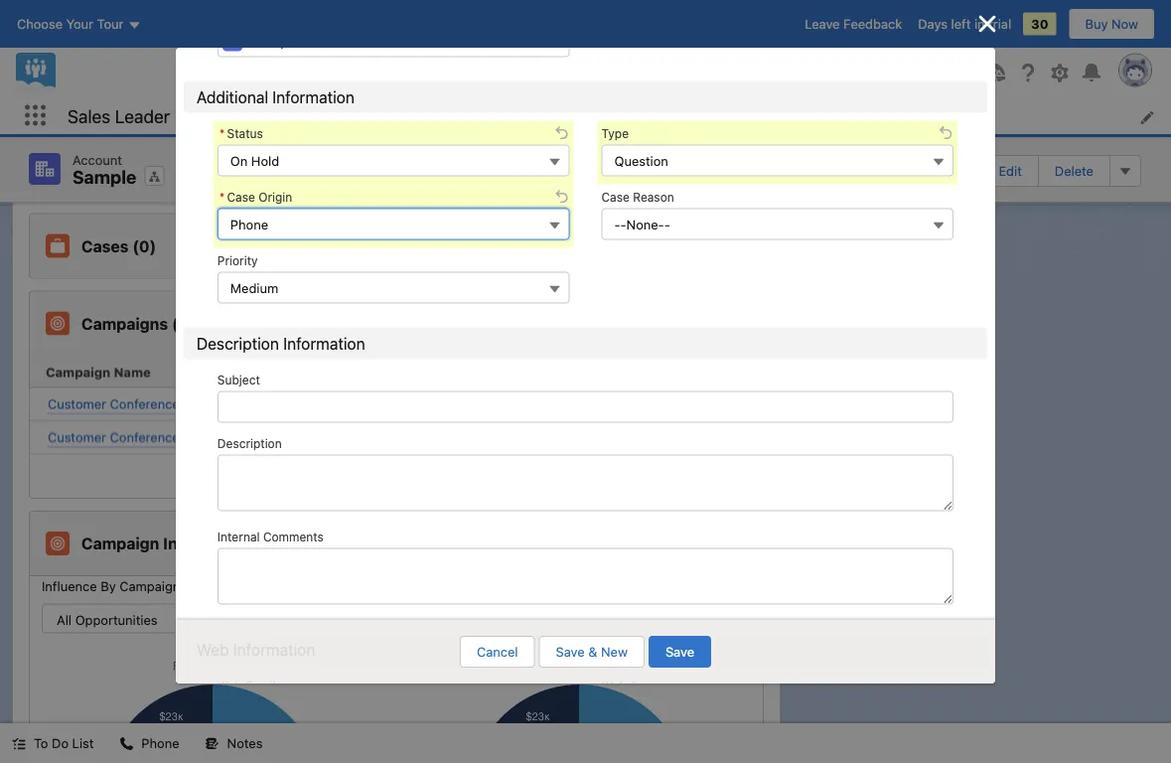 Task type: locate. For each thing, give the bounding box(es) containing it.
campaign right 'by' at the bottom of the page
[[120, 578, 180, 593]]

following
[[712, 163, 769, 178]]

1 horizontal spatial all opportunities
[[423, 612, 524, 627]]

1 horizontal spatial all
[[423, 612, 438, 627]]

0 horizontal spatial all opportunities
[[57, 612, 158, 627]]

0 horizontal spatial account
[[73, 152, 122, 167]]

1 vertical spatial customer
[[48, 429, 106, 444]]

(0) for cases (0)
[[133, 237, 156, 255]]

on
[[230, 153, 248, 168]]

all
[[57, 612, 72, 627], [423, 612, 438, 627]]

2 customer from the top
[[48, 429, 106, 444]]

0 horizontal spatial type
[[208, 364, 240, 379]]

type
[[602, 127, 629, 141], [208, 364, 240, 379]]

2 save from the left
[[666, 645, 695, 659]]

1 save from the left
[[556, 645, 585, 659]]

account right view
[[855, 163, 905, 178]]

0 vertical spatial customer
[[48, 396, 106, 411]]

campaign up influence by campaign
[[81, 534, 159, 553]]

1 horizontal spatial all opportunities button
[[408, 604, 597, 634]]

group
[[899, 61, 941, 84]]

inverse image
[[976, 12, 1000, 36]]

text default image
[[12, 737, 26, 751], [120, 737, 134, 751], [205, 737, 219, 751]]

customer for customer conference event (sample)
[[48, 429, 106, 444]]

influence left 'by' at the bottom of the page
[[42, 578, 97, 593]]

web
[[197, 640, 229, 659], [218, 680, 243, 693], [602, 680, 627, 693]]

0 vertical spatial description
[[197, 334, 279, 353]]

* left origin
[[219, 191, 225, 204]]

new down following button
[[704, 239, 730, 253]]

1 horizontal spatial account
[[855, 163, 905, 178]]

1 horizontal spatial text default image
[[120, 737, 134, 751]]

text default image inside phone button
[[120, 737, 134, 751]]

save for save
[[666, 645, 695, 659]]

0 vertical spatial (0)
[[152, 159, 175, 178]]

accounts list item
[[624, 97, 729, 134]]

1 * from the top
[[219, 127, 225, 141]]

campaigns (2)
[[81, 314, 195, 333]]

&
[[589, 645, 598, 659]]

email down web information
[[246, 680, 276, 693]]

to do list
[[34, 736, 94, 751]]

* for phone
[[219, 191, 225, 204]]

new button
[[687, 154, 745, 183], [687, 230, 747, 262]]

all opportunities
[[57, 612, 158, 627], [423, 612, 524, 627]]

save inside button
[[666, 645, 695, 659]]

1 horizontal spatial opportunities
[[442, 612, 524, 627]]

2 vertical spatial information
[[233, 640, 315, 659]]

case left reason
[[602, 191, 630, 204]]

2 new button from the top
[[687, 230, 747, 262]]

* case origin
[[219, 191, 293, 204]]

0 horizontal spatial case
[[227, 191, 255, 204]]

2 case from the left
[[602, 191, 630, 204]]

reports list item
[[444, 97, 541, 134]]

influence
[[163, 534, 235, 553], [42, 578, 97, 593]]

2 vertical spatial new
[[601, 645, 628, 659]]

opportunities
[[741, 108, 824, 123], [75, 612, 158, 627], [442, 612, 524, 627]]

1 vertical spatial phone
[[142, 736, 180, 751]]

30
[[1032, 16, 1049, 31]]

3 text default image from the left
[[205, 737, 219, 751]]

2 text default image from the left
[[120, 737, 134, 751]]

new down accounts list item
[[703, 161, 729, 176]]

phone down * case origin
[[230, 217, 268, 232]]

0 vertical spatial *
[[219, 127, 225, 141]]

2 vertical spatial campaign
[[120, 578, 180, 593]]

contracts image
[[46, 1, 70, 25]]

0 vertical spatial conference
[[110, 396, 180, 411]]

Priority button
[[218, 272, 570, 304]]

0 horizontal spatial all opportunities button
[[42, 604, 230, 634]]

1 vertical spatial *
[[219, 191, 225, 204]]

2 conference from the top
[[110, 429, 180, 444]]

* for on hold
[[219, 127, 225, 141]]

conference
[[110, 396, 180, 411], [110, 429, 180, 444]]

event down -
[[183, 429, 217, 444]]

event down invite
[[208, 430, 242, 445]]

hold
[[251, 153, 279, 168]]

sales leader
[[68, 105, 170, 126]]

customer for customer conference - email invite (sample)
[[48, 396, 106, 411]]

2 horizontal spatial text default image
[[205, 737, 219, 751]]

new button down following button
[[687, 230, 747, 262]]

new right &
[[601, 645, 628, 659]]

event
[[183, 429, 217, 444], [208, 430, 242, 445]]

0 vertical spatial (sample)
[[264, 396, 319, 411]]

1 vertical spatial (0)
[[133, 237, 156, 255]]

name
[[114, 364, 151, 379]]

1 vertical spatial new button
[[687, 230, 747, 262]]

buy now
[[1086, 16, 1139, 31]]

0 horizontal spatial text default image
[[12, 737, 26, 751]]

1 horizontal spatial phone
[[230, 217, 268, 232]]

all opportunities up cancel at the left of page
[[423, 612, 524, 627]]

new inside save & new button
[[601, 645, 628, 659]]

(0) right cases
[[133, 237, 156, 255]]

web information
[[197, 640, 315, 659]]

list containing home
[[194, 97, 1172, 134]]

Internal Comments text field
[[218, 548, 954, 605]]

text default image inside notes button
[[205, 737, 219, 751]]

1 text default image from the left
[[12, 737, 26, 751]]

campaign influence link
[[81, 534, 243, 554]]

email right -
[[193, 396, 225, 411]]

0 horizontal spatial influence
[[42, 578, 97, 593]]

1 new button from the top
[[687, 154, 745, 183]]

1 vertical spatial description
[[218, 437, 282, 451]]

opportunities down influence by campaign
[[75, 612, 158, 627]]

0 horizontal spatial all
[[57, 612, 72, 627]]

web up web email
[[197, 640, 229, 659]]

(sample) down invite
[[220, 429, 275, 444]]

0 vertical spatial new button
[[687, 154, 745, 183]]

campaign for campaign name
[[46, 364, 110, 379]]

influence left comments
[[163, 534, 235, 553]]

account right account partner icon
[[73, 152, 122, 167]]

conference down name in the top of the page
[[110, 396, 180, 411]]

partners
[[81, 159, 148, 178]]

list
[[194, 97, 1172, 134]]

(sample)
[[264, 396, 319, 411], [220, 429, 275, 444]]

web for web email
[[218, 680, 243, 693]]

1 event from the left
[[183, 429, 217, 444]]

2 * from the top
[[219, 191, 225, 204]]

1 horizontal spatial type
[[602, 127, 629, 141]]

reason
[[633, 191, 675, 204]]

1 vertical spatial type
[[208, 364, 240, 379]]

cases (0)
[[81, 237, 156, 255]]

save inside button
[[556, 645, 585, 659]]

conference inside customer conference event (sample) link
[[110, 429, 180, 444]]

web down save & new button
[[602, 680, 627, 693]]

information
[[273, 88, 355, 107], [283, 334, 365, 353], [233, 640, 315, 659]]

information up type element
[[283, 334, 365, 353]]

(sample) inside customer conference event (sample) link
[[220, 429, 275, 444]]

0 vertical spatial new
[[703, 161, 729, 176]]

left
[[952, 16, 971, 31]]

0 horizontal spatial opportunities
[[75, 612, 158, 627]]

account
[[73, 152, 122, 167], [855, 163, 905, 178]]

text default image right list
[[120, 737, 134, 751]]

home
[[206, 108, 241, 123]]

web for web information
[[197, 640, 229, 659]]

web for web company
[[602, 680, 627, 693]]

accounts
[[635, 108, 692, 123]]

campaign name element
[[30, 356, 200, 388]]

all opportunities button
[[42, 604, 230, 634], [408, 604, 597, 634]]

budgeted cost in campaign element
[[541, 356, 711, 388]]

description information
[[197, 334, 365, 353]]

invite
[[228, 396, 261, 411]]

partners (0)
[[81, 159, 175, 178]]

1 vertical spatial campaign
[[81, 534, 159, 553]]

information for additional information
[[273, 88, 355, 107]]

description down invite
[[218, 437, 282, 451]]

web down web information
[[218, 680, 243, 693]]

opportunities up cancel at the left of page
[[442, 612, 524, 627]]

1 vertical spatial influence
[[42, 578, 97, 593]]

priority
[[218, 254, 258, 268]]

days left in trial
[[919, 16, 1012, 31]]

text default image inside 'to do list' "button"
[[12, 737, 26, 751]]

customer conference - email invite (sample)
[[48, 396, 319, 411]]

view account hierarchy
[[823, 163, 966, 178]]

1 all opportunities button from the left
[[42, 604, 230, 634]]

email
[[193, 396, 225, 411], [208, 397, 240, 411], [246, 680, 276, 693]]

customer
[[48, 396, 106, 411], [48, 429, 106, 444]]

1 horizontal spatial case
[[602, 191, 630, 204]]

phone inside button
[[230, 217, 268, 232]]

new
[[703, 161, 729, 176], [704, 239, 730, 253], [601, 645, 628, 659]]

do
[[52, 736, 69, 751]]

description for description information
[[197, 334, 279, 353]]

1 vertical spatial conference
[[110, 429, 180, 444]]

campaign left name in the top of the page
[[46, 364, 110, 379]]

1 vertical spatial information
[[283, 334, 365, 353]]

text default image left to
[[12, 737, 26, 751]]

days
[[919, 16, 948, 31]]

feedback
[[844, 16, 903, 31]]

save left &
[[556, 645, 585, 659]]

save up company
[[666, 645, 695, 659]]

information up web email
[[233, 640, 315, 659]]

campaign for campaign influence
[[81, 534, 159, 553]]

2 horizontal spatial opportunities
[[741, 108, 824, 123]]

additional
[[197, 88, 268, 107]]

(0)
[[152, 159, 175, 178], [133, 237, 156, 255]]

(0) right partners
[[152, 159, 175, 178]]

delete
[[1055, 163, 1094, 178]]

1 horizontal spatial save
[[666, 645, 695, 659]]

1 conference from the top
[[110, 396, 180, 411]]

new button down accounts list item
[[687, 154, 745, 183]]

1 vertical spatial new
[[704, 239, 730, 253]]

1 all opportunities from the left
[[57, 612, 158, 627]]

type up invite
[[208, 364, 240, 379]]

reports
[[456, 108, 503, 123]]

0 vertical spatial information
[[273, 88, 355, 107]]

2 all from the left
[[423, 612, 438, 627]]

conference down customer conference - email invite (sample) link
[[110, 429, 180, 444]]

0 vertical spatial type
[[602, 127, 629, 141]]

phone
[[230, 217, 268, 232], [142, 736, 180, 751]]

phone inside button
[[142, 736, 180, 751]]

0 horizontal spatial save
[[556, 645, 585, 659]]

opportunities up following
[[741, 108, 824, 123]]

* down home
[[219, 127, 225, 141]]

*
[[219, 127, 225, 141], [219, 191, 225, 204]]

text default image left notes
[[205, 737, 219, 751]]

all opportunities button down influence by campaign
[[42, 604, 230, 634]]

campaign
[[46, 364, 110, 379], [81, 534, 159, 553], [120, 578, 180, 593]]

1 horizontal spatial influence
[[163, 534, 235, 553]]

leave
[[805, 16, 840, 31]]

hierarchy
[[909, 163, 966, 178]]

status
[[227, 127, 263, 141]]

all opportunities down 'by' at the bottom of the page
[[57, 612, 158, 627]]

company
[[630, 680, 683, 693]]

0 vertical spatial phone
[[230, 217, 268, 232]]

case left origin
[[227, 191, 255, 204]]

conference inside customer conference - email invite (sample) link
[[110, 396, 180, 411]]

1 all from the left
[[57, 612, 72, 627]]

sample
[[73, 166, 136, 188]]

1 customer from the top
[[48, 396, 106, 411]]

Case Origin, Phone button
[[218, 208, 570, 240]]

phone left notes button
[[142, 736, 180, 751]]

(0) for partners (0)
[[152, 159, 175, 178]]

0 vertical spatial campaign
[[46, 364, 110, 379]]

(2)
[[172, 314, 195, 333]]

all opportunities button up cancel at the left of page
[[408, 604, 597, 634]]

1 vertical spatial (sample)
[[220, 429, 275, 444]]

description
[[197, 334, 279, 353], [218, 437, 282, 451]]

save button
[[649, 636, 712, 668]]

(sample) inside customer conference - email invite (sample) link
[[264, 396, 319, 411]]

cancel
[[477, 645, 518, 659]]

information up chatter
[[273, 88, 355, 107]]

edit button
[[982, 155, 1039, 187]]

0 horizontal spatial phone
[[142, 736, 180, 751]]

web company
[[602, 680, 683, 693]]

information for web information
[[233, 640, 315, 659]]

type down forecasts
[[602, 127, 629, 141]]

event inside customer conference event (sample) link
[[183, 429, 217, 444]]

Description text field
[[218, 455, 954, 512]]

information for description information
[[283, 334, 365, 353]]

following button
[[676, 155, 786, 187]]

description up subject
[[197, 334, 279, 353]]

opportunities link
[[729, 97, 836, 134]]

(sample) down type element
[[264, 396, 319, 411]]



Task type: describe. For each thing, give the bounding box(es) containing it.
opportunities for second 'all opportunities' popup button
[[442, 612, 524, 627]]

by
[[101, 578, 116, 593]]

to
[[34, 736, 48, 751]]

leader
[[115, 105, 170, 126]]

reports link
[[444, 97, 515, 134]]

orders image
[[46, 79, 70, 103]]

save & new button
[[539, 636, 645, 668]]

notes button
[[193, 724, 275, 763]]

customer conference event (sample) link
[[48, 427, 275, 448]]

opportunities list item
[[729, 97, 862, 134]]

all for second 'all opportunities' popup button
[[423, 612, 438, 627]]

now
[[1112, 16, 1139, 31]]

2 all opportunities button from the left
[[408, 604, 597, 634]]

campaigns
[[81, 314, 168, 333]]

opportunities inside list item
[[741, 108, 824, 123]]

chatter
[[265, 108, 310, 123]]

2 event from the left
[[208, 430, 242, 445]]

web email
[[218, 680, 276, 693]]

conference for event
[[110, 429, 180, 444]]

cancel button
[[460, 636, 535, 668]]

new button for cases (0)
[[687, 230, 747, 262]]

customer conference event (sample)
[[48, 429, 275, 444]]

medium
[[230, 280, 279, 295]]

home link
[[194, 97, 253, 134]]

leave feedback
[[805, 16, 903, 31]]

buy now button
[[1069, 8, 1156, 40]]

internal
[[218, 530, 260, 544]]

account inside button
[[855, 163, 905, 178]]

on hold
[[230, 153, 279, 168]]

additional information
[[197, 88, 355, 107]]

edit
[[999, 163, 1023, 178]]

sales
[[68, 105, 111, 126]]

campaign influence
[[81, 534, 235, 553]]

case reason
[[602, 191, 675, 204]]

in
[[975, 16, 986, 31]]

origin
[[259, 191, 293, 204]]

subject
[[218, 373, 260, 387]]

trial
[[989, 16, 1012, 31]]

delete button
[[1038, 155, 1111, 187]]

email down subject
[[208, 397, 240, 411]]

contracts
[[81, 4, 158, 23]]

dashboards list item
[[322, 97, 444, 134]]

contracts link
[[81, 3, 189, 23]]

start date element
[[371, 356, 541, 388]]

description for description
[[218, 437, 282, 451]]

save for save & new
[[556, 645, 585, 659]]

cases image
[[46, 234, 70, 258]]

dashboards
[[334, 108, 406, 123]]

influence by campaign
[[42, 578, 180, 593]]

comments
[[263, 530, 324, 544]]

Subject text field
[[218, 391, 954, 423]]

conference for -
[[110, 396, 180, 411]]

notes
[[227, 736, 263, 751]]

view
[[823, 163, 852, 178]]

text default image for notes
[[205, 737, 219, 751]]

list
[[72, 736, 94, 751]]

internal comments
[[218, 530, 324, 544]]

text default image for to do list
[[12, 737, 26, 751]]

* status
[[219, 127, 263, 141]]

save & new
[[556, 645, 628, 659]]

phone button
[[108, 724, 191, 763]]

account partner image
[[46, 157, 70, 180]]

type element
[[200, 356, 371, 388]]

2 all opportunities from the left
[[423, 612, 524, 627]]

search... button
[[356, 57, 754, 88]]

search...
[[395, 65, 448, 80]]

cases
[[81, 237, 129, 255]]

-
[[183, 396, 189, 411]]

new button for partners (0)
[[687, 154, 745, 183]]

chatter link
[[253, 97, 322, 134]]

text default image for phone
[[120, 737, 134, 751]]

customer conference - email invite (sample) link
[[48, 394, 319, 414]]

opportunities for 2nd 'all opportunities' popup button from the right
[[75, 612, 158, 627]]

Status, On Hold button
[[218, 145, 570, 177]]

dashboards link
[[322, 97, 418, 134]]

0 vertical spatial influence
[[163, 534, 235, 553]]

1 case from the left
[[227, 191, 255, 204]]

leave feedback link
[[805, 16, 903, 31]]

campaign name
[[46, 364, 151, 379]]

buy
[[1086, 16, 1109, 31]]

view account hierarchy button
[[806, 155, 983, 187]]

forecasts link
[[541, 97, 624, 134]]

all for 2nd 'all opportunities' popup button from the right
[[57, 612, 72, 627]]

accounts link
[[624, 97, 704, 134]]

to do list button
[[0, 724, 106, 763]]

forecasts
[[553, 108, 612, 123]]



Task type: vqa. For each thing, say whether or not it's contained in the screenshot.
the sorted for Opportunities
no



